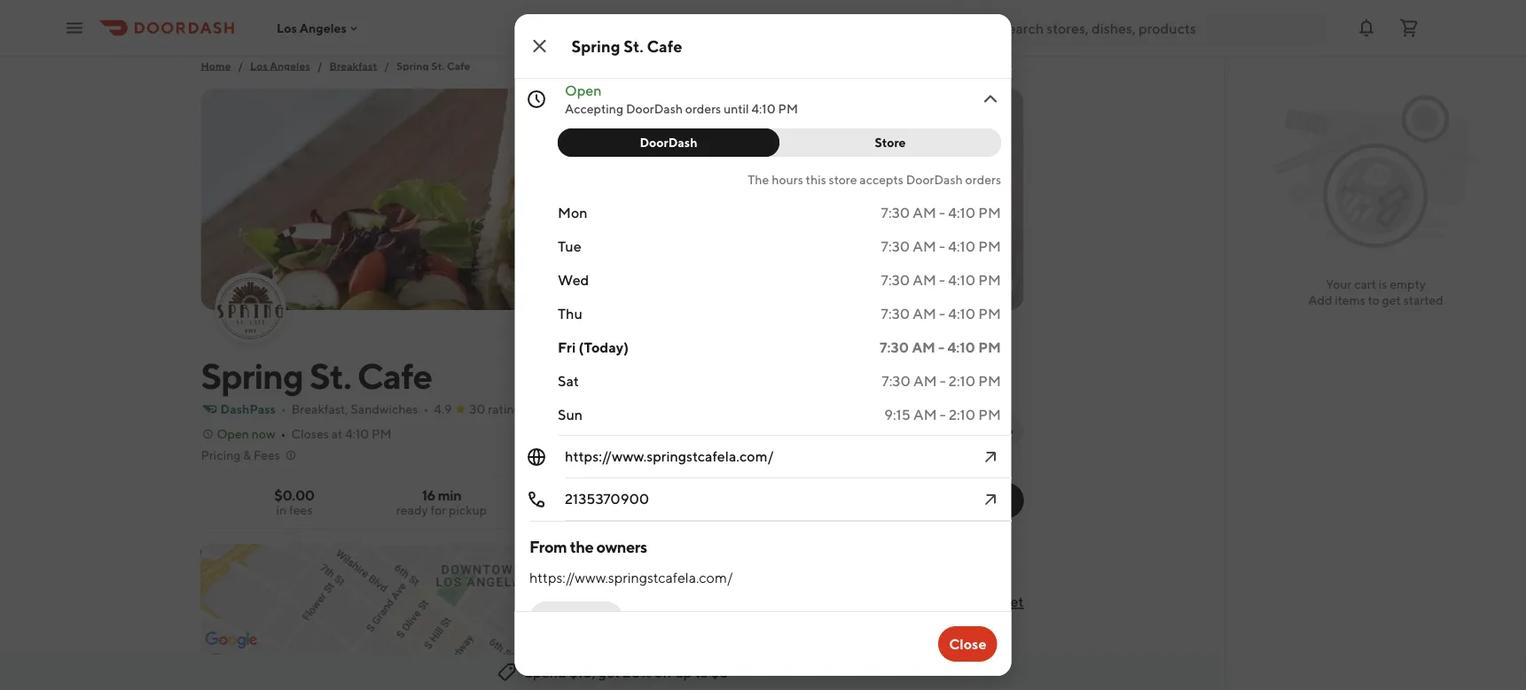 Task type: vqa. For each thing, say whether or not it's contained in the screenshot.
Reset
no



Task type: describe. For each thing, give the bounding box(es) containing it.
30 ratings
[[470, 402, 527, 417]]

in
[[276, 503, 287, 518]]

close
[[949, 636, 987, 653]]

empty
[[1390, 277, 1426, 292]]

open accepting doordash orders until 4:10 pm
[[565, 82, 798, 116]]

the hours this store accepts doordash orders
[[748, 173, 1001, 187]]

• for • closes at 4:10 pm
[[281, 427, 286, 442]]

powered by google image
[[205, 632, 258, 650]]

fees
[[289, 503, 313, 518]]

pm for tue
[[978, 238, 1001, 255]]

ratings
[[488, 402, 527, 417]]

los angeles button
[[277, 21, 361, 35]]

spring right the breakfast
[[397, 59, 429, 72]]

453 south spring street los angeles, ca
[[565, 24, 719, 58]]

pickup 16 min
[[963, 487, 1003, 514]]

453 south spring street link
[[869, 594, 1024, 611]]

home / los angeles / breakfast / spring st. cafe
[[201, 59, 470, 72]]

7:30 for mon
[[881, 204, 910, 221]]

am for thu
[[913, 306, 936, 322]]

south for 453 south spring street
[[898, 594, 937, 611]]

mi
[[564, 402, 578, 417]]

2 photos
[[953, 278, 1003, 293]]

close button
[[939, 627, 997, 663]]

open for open now
[[217, 427, 249, 442]]

- for sat
[[940, 373, 946, 390]]

open menu image
[[64, 17, 85, 39]]

9:15
[[884, 407, 910, 424]]

0.6
[[543, 402, 562, 417]]

spring st. cafe inside dialog
[[572, 36, 683, 55]]

this
[[805, 173, 826, 187]]

0 horizontal spatial cafe
[[357, 355, 432, 397]]

open for open accepting doordash orders until 4:10 pm
[[565, 82, 601, 99]]

• right dashpass
[[281, 402, 286, 417]]

click item image for 2135370900
[[980, 490, 1001, 511]]

more info button
[[929, 417, 1024, 445]]

breakfast
[[330, 59, 377, 72]]

los angeles
[[277, 21, 347, 35]]

until
[[723, 102, 749, 116]]

photos
[[963, 278, 1003, 293]]

click item image for https://www.springstcafela.com/
[[980, 447, 1001, 468]]

2:10 for 9:15 am - 2:10 pm
[[949, 407, 975, 424]]

1 vertical spatial https://www.springstcafela.com/
[[529, 570, 733, 587]]

los angeles link
[[250, 57, 310, 75]]

4.9
[[434, 402, 452, 417]]

dashpass
[[220, 402, 276, 417]]

store
[[875, 135, 906, 150]]

pm inside open accepting doordash orders until 4:10 pm
[[778, 102, 798, 116]]

• for •
[[423, 402, 429, 417]]

7:30 for thu
[[881, 306, 910, 322]]

angeles,
[[587, 43, 636, 58]]

doordash inside open accepting doordash orders until 4:10 pm
[[626, 102, 683, 116]]

7:30 for wed
[[881, 272, 910, 289]]

spring inside 453 south spring street los angeles, ca
[[635, 24, 676, 40]]

$0.00
[[274, 487, 315, 504]]

st. inside dialog
[[624, 36, 644, 55]]

pickup
[[449, 503, 487, 518]]

owners
[[596, 538, 647, 557]]

30
[[470, 402, 486, 417]]

16 inside "16 min ready for pickup"
[[422, 487, 436, 504]]

7:30 for sat
[[881, 373, 910, 390]]

store
[[829, 173, 857, 187]]

$0.00 in fees
[[274, 487, 315, 518]]

7:30 am - 4:10 pm for mon
[[881, 204, 1001, 221]]

0 vertical spatial los
[[277, 21, 297, 35]]

20%
[[623, 665, 652, 682]]

ready
[[396, 503, 428, 518]]

for
[[431, 503, 446, 518]]

Store button
[[769, 129, 1001, 157]]

1 vertical spatial angeles
[[270, 59, 310, 72]]

$5
[[711, 665, 729, 682]]

spend $15, get 20% off up to $5
[[525, 665, 729, 682]]

ca
[[638, 43, 657, 58]]

started
[[1404, 293, 1444, 308]]

- for mon
[[939, 204, 945, 221]]

1 click item image from the top
[[980, 89, 1001, 110]]

2 / from the left
[[317, 59, 322, 72]]

breakfast, sandwiches
[[292, 402, 418, 417]]

16 inside the pickup 16 min
[[967, 502, 978, 514]]

open now
[[217, 427, 275, 442]]

home
[[201, 59, 231, 72]]

4:10 inside open accepting doordash orders until 4:10 pm
[[751, 102, 775, 116]]

add
[[1309, 293, 1333, 308]]

7:30 for fri (today)
[[880, 339, 909, 356]]

- for sun
[[940, 407, 946, 424]]

7:30 am - 4:10 pm for fri (today)
[[880, 339, 1001, 356]]

0.6 mi
[[543, 402, 578, 417]]

0 vertical spatial https://www.springstcafela.com/
[[565, 448, 774, 465]]

pm for mon
[[978, 204, 1001, 221]]

&
[[243, 448, 251, 463]]

pricing & fees
[[201, 448, 280, 463]]

hour options option group
[[557, 129, 1001, 157]]

wed
[[557, 272, 589, 289]]

0 items, open order cart image
[[1399, 17, 1420, 39]]

tue
[[557, 238, 581, 255]]

16 min ready for pickup
[[396, 487, 487, 518]]

accepting
[[565, 102, 623, 116]]

thu
[[557, 306, 582, 322]]

fees
[[254, 448, 280, 463]]

pickup
[[963, 487, 1003, 501]]

map region
[[150, 480, 1058, 691]]

sun
[[557, 407, 582, 424]]

2135370900
[[565, 491, 649, 508]]



Task type: locate. For each thing, give the bounding box(es) containing it.
0 vertical spatial st.
[[624, 36, 644, 55]]

close spring st. cafe image
[[529, 35, 550, 57]]

south inside 453 south spring street los angeles, ca
[[593, 24, 632, 40]]

dialog containing spring st. cafe
[[515, 0, 1012, 677]]

pm for fri (today)
[[978, 339, 1001, 356]]

- down the hours this store accepts doordash orders
[[939, 204, 945, 221]]

1 horizontal spatial open
[[565, 82, 601, 99]]

• closes at 4:10 pm
[[281, 427, 392, 442]]

None radio
[[941, 483, 1024, 519]]

am down the hours this store accepts doordash orders
[[913, 204, 936, 221]]

mon
[[557, 204, 587, 221]]

1 vertical spatial spring st. cafe
[[201, 355, 432, 397]]

0 horizontal spatial min
[[438, 487, 462, 504]]

2 photos button
[[924, 271, 1013, 300]]

off
[[655, 665, 673, 682]]

is
[[1379, 277, 1388, 292]]

more
[[957, 424, 988, 438]]

7:30 for tue
[[881, 238, 910, 255]]

spend
[[525, 665, 567, 682]]

•
[[281, 402, 286, 417], [423, 402, 429, 417], [281, 427, 286, 442]]

- down 2 photos button
[[939, 306, 945, 322]]

spring
[[635, 24, 676, 40], [572, 36, 620, 55], [397, 59, 429, 72], [201, 355, 303, 397], [939, 594, 981, 611]]

am for fri (today)
[[912, 339, 935, 356]]

spring left ca
[[572, 36, 620, 55]]

open
[[565, 82, 601, 99], [217, 427, 249, 442]]

doordash right accepts
[[906, 173, 963, 187]]

0 horizontal spatial 16
[[422, 487, 436, 504]]

0 vertical spatial street
[[679, 24, 719, 40]]

los up los angeles link
[[277, 21, 297, 35]]

cart
[[1355, 277, 1377, 292]]

open up accepting
[[565, 82, 601, 99]]

2 horizontal spatial /
[[384, 59, 389, 72]]

0 vertical spatial angeles
[[300, 21, 347, 35]]

4:10 for fri (today)
[[947, 339, 975, 356]]

0 horizontal spatial /
[[238, 59, 243, 72]]

get down is
[[1383, 293, 1401, 308]]

open up pricing & fees
[[217, 427, 249, 442]]

0 vertical spatial get
[[1383, 293, 1401, 308]]

spring st. cafe image
[[201, 89, 1024, 310], [217, 275, 284, 342]]

(today)
[[578, 339, 628, 356]]

min
[[438, 487, 462, 504], [980, 502, 998, 514]]

/ right breakfast link
[[384, 59, 389, 72]]

am for sun
[[913, 407, 937, 424]]

your
[[1326, 277, 1352, 292]]

hours
[[771, 173, 803, 187]]

1 vertical spatial click item image
[[980, 447, 1001, 468]]

none radio containing pickup
[[941, 483, 1024, 519]]

7:30 am - 4:10 pm for wed
[[881, 272, 1001, 289]]

453 for 453 south spring street los angeles, ca
[[565, 24, 590, 40]]

fri (today)
[[557, 339, 628, 356]]

1 horizontal spatial los
[[277, 21, 297, 35]]

am for mon
[[913, 204, 936, 221]]

- left "2"
[[939, 272, 945, 289]]

4:10
[[751, 102, 775, 116], [948, 204, 975, 221], [948, 238, 975, 255], [948, 272, 975, 289], [948, 306, 975, 322], [947, 339, 975, 356], [345, 427, 369, 442]]

4:10 for tue
[[948, 238, 975, 255]]

- up 2 photos button
[[939, 238, 945, 255]]

0 horizontal spatial spring st. cafe
[[201, 355, 432, 397]]

dialog
[[515, 0, 1012, 677]]

st. right breakfast link
[[431, 59, 445, 72]]

pm for thu
[[978, 306, 1001, 322]]

to for items
[[1368, 293, 1380, 308]]

pricing
[[201, 448, 241, 463]]

2 2:10 from the top
[[949, 407, 975, 424]]

orders inside open accepting doordash orders until 4:10 pm
[[685, 102, 721, 116]]

from
[[529, 538, 567, 557]]

am for tue
[[913, 238, 936, 255]]

los right home link
[[250, 59, 268, 72]]

0 vertical spatial south
[[593, 24, 632, 40]]

closes
[[291, 427, 329, 442]]

0 horizontal spatial street
[[679, 24, 719, 40]]

0 horizontal spatial open
[[217, 427, 249, 442]]

9:15 am - 2:10 pm
[[884, 407, 1001, 424]]

doordash up doordash "button"
[[626, 102, 683, 116]]

0 horizontal spatial orders
[[685, 102, 721, 116]]

min right ready
[[438, 487, 462, 504]]

- for fri (today)
[[938, 339, 944, 356]]

1 vertical spatial open
[[217, 427, 249, 442]]

2 vertical spatial st.
[[310, 355, 351, 397]]

- up 7:30 am - 2:10 pm
[[938, 339, 944, 356]]

3 / from the left
[[384, 59, 389, 72]]

st.
[[624, 36, 644, 55], [431, 59, 445, 72], [310, 355, 351, 397]]

4:10 for mon
[[948, 204, 975, 221]]

453 inside 453 south spring street los angeles, ca
[[565, 24, 590, 40]]

pm for sun
[[978, 407, 1001, 424]]

https://www.springstcafela.com/ up the "2135370900"
[[565, 448, 774, 465]]

16 left "pickup"
[[422, 487, 436, 504]]

get
[[1383, 293, 1401, 308], [598, 665, 620, 682]]

16 down pickup
[[967, 502, 978, 514]]

to
[[1368, 293, 1380, 308], [695, 665, 708, 682]]

street up close
[[984, 594, 1024, 611]]

am up 2 photos button
[[913, 238, 936, 255]]

at
[[331, 427, 343, 442]]

home link
[[201, 57, 231, 75]]

• right now
[[281, 427, 286, 442]]

2 vertical spatial cafe
[[357, 355, 432, 397]]

0 vertical spatial cafe
[[647, 36, 683, 55]]

0 horizontal spatial st.
[[310, 355, 351, 397]]

min inside the pickup 16 min
[[980, 502, 998, 514]]

2 vertical spatial los
[[250, 59, 268, 72]]

am for wed
[[913, 272, 936, 289]]

angeles down los angeles
[[270, 59, 310, 72]]

1 horizontal spatial /
[[317, 59, 322, 72]]

accepts
[[859, 173, 903, 187]]

get right $15,
[[598, 665, 620, 682]]

1 vertical spatial 2:10
[[949, 407, 975, 424]]

7:30 am - 2:10 pm
[[881, 373, 1001, 390]]

0 vertical spatial orders
[[685, 102, 721, 116]]

min down pickup
[[980, 502, 998, 514]]

/ right home
[[238, 59, 243, 72]]

DoorDash button
[[557, 129, 779, 157]]

south
[[593, 24, 632, 40], [898, 594, 937, 611]]

- for tue
[[939, 238, 945, 255]]

0 horizontal spatial 453
[[565, 24, 590, 40]]

1 vertical spatial cafe
[[447, 59, 470, 72]]

4:10 for thu
[[948, 306, 975, 322]]

click item image
[[980, 89, 1001, 110], [980, 447, 1001, 468], [980, 490, 1001, 511]]

1 vertical spatial south
[[898, 594, 937, 611]]

am down 2 photos button
[[913, 306, 936, 322]]

doordash
[[626, 102, 683, 116], [639, 135, 697, 150], [906, 173, 963, 187]]

sandwiches
[[351, 402, 418, 417]]

pm for sat
[[978, 373, 1001, 390]]

1 vertical spatial to
[[695, 665, 708, 682]]

pm for wed
[[978, 272, 1001, 289]]

st. up breakfast,
[[310, 355, 351, 397]]

/
[[238, 59, 243, 72], [317, 59, 322, 72], [384, 59, 389, 72]]

south for 453 south spring street los angeles, ca
[[593, 24, 632, 40]]

1 horizontal spatial south
[[898, 594, 937, 611]]

items
[[1335, 293, 1366, 308]]

pricing & fees button
[[201, 447, 298, 465]]

am up 7:30 am - 2:10 pm
[[912, 339, 935, 356]]

7:30 am - 4:10 pm for thu
[[881, 306, 1001, 322]]

2 click item image from the top
[[980, 447, 1001, 468]]

1 horizontal spatial min
[[980, 502, 998, 514]]

2 vertical spatial doordash
[[906, 173, 963, 187]]

pm
[[778, 102, 798, 116], [978, 204, 1001, 221], [978, 238, 1001, 255], [978, 272, 1001, 289], [978, 306, 1001, 322], [978, 339, 1001, 356], [978, 373, 1001, 390], [978, 407, 1001, 424], [372, 427, 392, 442]]

• left 4.9
[[423, 402, 429, 417]]

2 horizontal spatial st.
[[624, 36, 644, 55]]

3 click item image from the top
[[980, 490, 1001, 511]]

0 horizontal spatial south
[[593, 24, 632, 40]]

/ left breakfast link
[[317, 59, 322, 72]]

open inside open accepting doordash orders until 4:10 pm
[[565, 82, 601, 99]]

2 horizontal spatial los
[[565, 43, 584, 58]]

more info
[[957, 424, 1013, 438]]

0 horizontal spatial los
[[250, 59, 268, 72]]

0 vertical spatial 2:10
[[949, 373, 975, 390]]

2:10
[[949, 373, 975, 390], [949, 407, 975, 424]]

street inside 453 south spring street los angeles, ca
[[679, 24, 719, 40]]

street up open accepting doordash orders until 4:10 pm
[[679, 24, 719, 40]]

cafe
[[647, 36, 683, 55], [447, 59, 470, 72], [357, 355, 432, 397]]

los right close spring st. cafe image
[[565, 43, 584, 58]]

to inside 'your cart is empty add items to get started'
[[1368, 293, 1380, 308]]

spring st. cafe up accepting
[[572, 36, 683, 55]]

from the owners
[[529, 538, 647, 557]]

doordash down open accepting doordash orders until 4:10 pm
[[639, 135, 697, 150]]

0 horizontal spatial to
[[695, 665, 708, 682]]

1 / from the left
[[238, 59, 243, 72]]

https://www.springstcafela.com/
[[565, 448, 774, 465], [529, 570, 733, 587]]

am right 9:15
[[913, 407, 937, 424]]

- left more
[[940, 407, 946, 424]]

fri
[[557, 339, 576, 356]]

0 vertical spatial click item image
[[980, 89, 1001, 110]]

to down "cart" at the right of the page
[[1368, 293, 1380, 308]]

street
[[679, 24, 719, 40], [984, 594, 1024, 611]]

los
[[277, 21, 297, 35], [565, 43, 584, 58], [250, 59, 268, 72]]

0 vertical spatial open
[[565, 82, 601, 99]]

https://www.springstcafela.com/ down owners
[[529, 570, 733, 587]]

angeles
[[300, 21, 347, 35], [270, 59, 310, 72]]

-
[[939, 204, 945, 221], [939, 238, 945, 255], [939, 272, 945, 289], [939, 306, 945, 322], [938, 339, 944, 356], [940, 373, 946, 390], [940, 407, 946, 424]]

1 horizontal spatial to
[[1368, 293, 1380, 308]]

2 vertical spatial click item image
[[980, 490, 1001, 511]]

now
[[252, 427, 275, 442]]

the
[[748, 173, 769, 187]]

1 vertical spatial doordash
[[639, 135, 697, 150]]

notification bell image
[[1356, 17, 1378, 39]]

spring up dashpass •
[[201, 355, 303, 397]]

info
[[990, 424, 1013, 438]]

min inside "16 min ready for pickup"
[[438, 487, 462, 504]]

dashpass •
[[220, 402, 286, 417]]

1 vertical spatial los
[[565, 43, 584, 58]]

sat
[[557, 373, 579, 390]]

1 horizontal spatial get
[[1383, 293, 1401, 308]]

$15,
[[569, 665, 596, 682]]

2:10 down 7:30 am - 2:10 pm
[[949, 407, 975, 424]]

spring up ca
[[635, 24, 676, 40]]

- for wed
[[939, 272, 945, 289]]

street for 453 south spring street los angeles, ca
[[679, 24, 719, 40]]

453 south spring street
[[869, 594, 1024, 611]]

spring up close
[[939, 594, 981, 611]]

los inside 453 south spring street los angeles, ca
[[565, 43, 584, 58]]

breakfast link
[[330, 57, 377, 75]]

1 vertical spatial get
[[598, 665, 620, 682]]

angeles up the home / los angeles / breakfast / spring st. cafe
[[300, 21, 347, 35]]

1 vertical spatial orders
[[965, 173, 1001, 187]]

am up 9:15 am - 2:10 pm
[[913, 373, 937, 390]]

0 horizontal spatial get
[[598, 665, 620, 682]]

spring st. cafe up breakfast,
[[201, 355, 432, 397]]

453 for 453 south spring street
[[869, 594, 895, 611]]

the
[[569, 538, 593, 557]]

4:10 for wed
[[948, 272, 975, 289]]

your cart is empty add items to get started
[[1309, 277, 1444, 308]]

1 vertical spatial st.
[[431, 59, 445, 72]]

street for 453 south spring street
[[984, 594, 1024, 611]]

7:30 am - 4:10 pm for tue
[[881, 238, 1001, 255]]

am for sat
[[913, 373, 937, 390]]

1 horizontal spatial 16
[[967, 502, 978, 514]]

to right "up"
[[695, 665, 708, 682]]

7:30 am - 4:10 pm
[[881, 204, 1001, 221], [881, 238, 1001, 255], [881, 272, 1001, 289], [881, 306, 1001, 322], [880, 339, 1001, 356]]

am left "2"
[[913, 272, 936, 289]]

2 horizontal spatial cafe
[[647, 36, 683, 55]]

1 horizontal spatial cafe
[[447, 59, 470, 72]]

- for thu
[[939, 306, 945, 322]]

get inside 'your cart is empty add items to get started'
[[1383, 293, 1401, 308]]

1 horizontal spatial st.
[[431, 59, 445, 72]]

doordash inside "button"
[[639, 135, 697, 150]]

0 vertical spatial spring st. cafe
[[572, 36, 683, 55]]

2:10 for 7:30 am - 2:10 pm
[[949, 373, 975, 390]]

1 horizontal spatial orders
[[965, 173, 1001, 187]]

0 vertical spatial doordash
[[626, 102, 683, 116]]

1 horizontal spatial street
[[984, 594, 1024, 611]]

st. up open accepting doordash orders until 4:10 pm
[[624, 36, 644, 55]]

1 vertical spatial street
[[984, 594, 1024, 611]]

1 vertical spatial 453
[[869, 594, 895, 611]]

1 2:10 from the top
[[949, 373, 975, 390]]

up
[[675, 665, 692, 682]]

orders
[[685, 102, 721, 116], [965, 173, 1001, 187]]

- up 9:15 am - 2:10 pm
[[940, 373, 946, 390]]

1 horizontal spatial spring st. cafe
[[572, 36, 683, 55]]

2:10 up 9:15 am - 2:10 pm
[[949, 373, 975, 390]]

0 vertical spatial 453
[[565, 24, 590, 40]]

0 vertical spatial to
[[1368, 293, 1380, 308]]

1 horizontal spatial 453
[[869, 594, 895, 611]]

7:30
[[881, 204, 910, 221], [881, 238, 910, 255], [881, 272, 910, 289], [881, 306, 910, 322], [880, 339, 909, 356], [881, 373, 910, 390]]

2
[[953, 278, 960, 293]]

to for up
[[695, 665, 708, 682]]

breakfast,
[[292, 402, 348, 417]]

order methods option group
[[852, 483, 1024, 519]]



